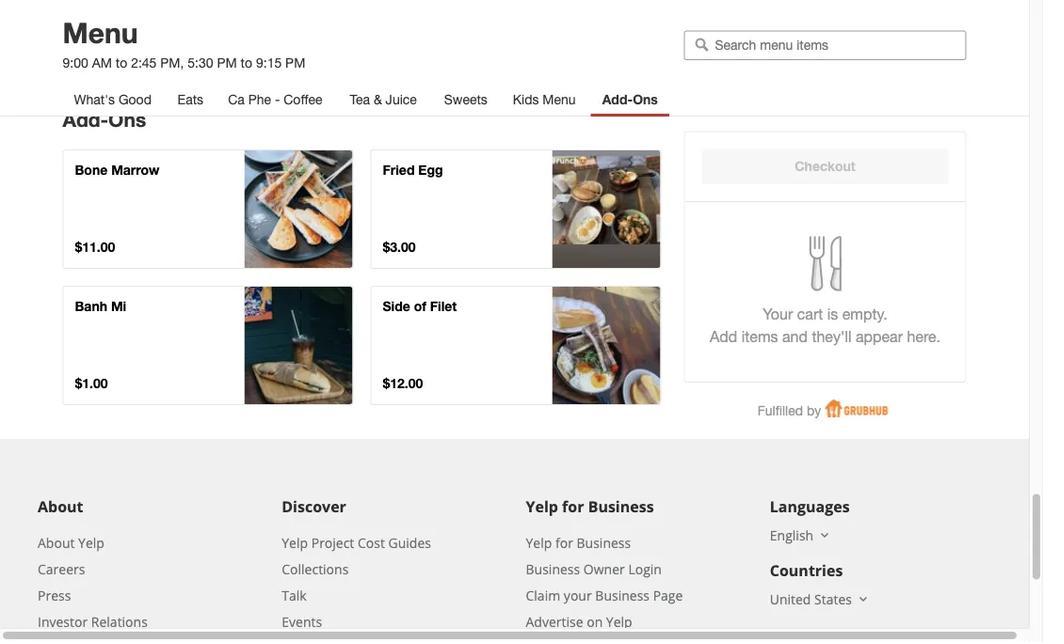 Task type: describe. For each thing, give the bounding box(es) containing it.
by
[[807, 403, 821, 419]]

careers link
[[38, 561, 85, 578]]

yelp project cost guides link
[[282, 534, 431, 552]]

16 chevron down v2 image for countries
[[856, 592, 871, 607]]

banh mi
[[75, 299, 126, 314]]

yelp for yelp for business business owner login claim your business page advertise on yelp
[[526, 534, 552, 552]]

owner
[[583, 561, 625, 578]]

add for fried egg
[[572, 193, 596, 208]]

yelp for yelp project cost guides collections talk events
[[282, 534, 308, 552]]

cart for banh mi
[[307, 329, 333, 345]]

coffee
[[284, 92, 322, 107]]

checkout
[[795, 158, 856, 174]]

united states
[[770, 591, 852, 609]]

yelp for business link
[[526, 534, 631, 552]]

checkout button
[[702, 149, 948, 184]]

bone marrow
[[75, 162, 160, 178]]

add for banh mi
[[264, 329, 288, 345]]

cost
[[358, 534, 385, 552]]

kids
[[513, 92, 539, 107]]

united states button
[[770, 591, 871, 609]]

1 pm from the left
[[217, 55, 237, 71]]

cart for bone marrow
[[307, 193, 333, 208]]

tab list containing what's good
[[63, 83, 737, 117]]

yelp for yelp for business
[[526, 497, 558, 517]]

in
[[808, 54, 818, 70]]

kids menu
[[513, 92, 576, 107]]

talk
[[282, 587, 307, 605]]

here.
[[907, 328, 940, 345]]

united
[[770, 591, 811, 609]]

$11.00
[[75, 240, 115, 255]]

talk link
[[282, 587, 307, 605]]

&
[[374, 92, 382, 107]]

what's
[[74, 92, 115, 107]]

add to cart for bone marrow
[[264, 193, 333, 208]]

languages
[[770, 497, 850, 517]]

advertise
[[526, 613, 583, 631]]

ca phe - coffee
[[228, 92, 322, 107]]

to for fried egg
[[600, 193, 612, 208]]

ca
[[228, 92, 245, 107]]

order
[[730, 54, 766, 70]]

they'll
[[812, 328, 851, 345]]

add inside your cart is empty. add items and they'll appear here.
[[710, 328, 737, 345]]

business owner login link
[[526, 561, 662, 578]]

$1.00
[[75, 376, 108, 392]]

ready
[[770, 54, 805, 70]]

add to cart for side of filet
[[572, 329, 640, 345]]

countries
[[770, 561, 843, 581]]

change
[[730, 25, 769, 38]]

claim
[[526, 587, 560, 605]]

cart
[[797, 305, 823, 323]]

about for about
[[38, 497, 83, 517]]

press
[[38, 587, 71, 605]]

-
[[275, 92, 280, 107]]

2:45
[[131, 55, 157, 71]]

cart for side of filet
[[615, 329, 640, 345]]

english
[[770, 527, 813, 545]]

appear
[[856, 328, 903, 345]]

add to cart for banh mi
[[264, 329, 333, 345]]

claim your business page link
[[526, 587, 683, 605]]

tea & juice
[[350, 92, 417, 107]]

add-ons inside menu
[[63, 108, 146, 131]]

20
[[842, 54, 857, 70]]

add to cart for fried egg
[[572, 193, 640, 208]]

investor relations link
[[38, 613, 148, 631]]

sticky rice w/ sausage or cha lua menu item
[[370, 0, 661, 56]]

to for banh mi
[[292, 329, 304, 345]]

empty.
[[842, 305, 887, 323]]

yelp project cost guides collections talk events
[[282, 534, 431, 631]]

2 pm from the left
[[285, 55, 305, 71]]

eats
[[178, 92, 203, 107]]

bone
[[75, 162, 108, 178]]

24 cart image for side of filet
[[595, 347, 618, 370]]

cart for fried egg
[[615, 193, 640, 208]]

for for yelp for business
[[562, 497, 584, 517]]

relations
[[91, 613, 148, 631]]

tea
[[350, 92, 370, 107]]

menu 9:00 am to 2:45 pm, 5:30 pm to 9:15 pm
[[63, 15, 305, 71]]

order ready in 10-20 mins
[[730, 54, 889, 70]]

ons inside tab list
[[633, 92, 658, 107]]

page
[[653, 587, 683, 605]]

juice
[[386, 92, 417, 107]]

16 chevron down v2 image for languages
[[817, 528, 832, 543]]

events
[[282, 613, 322, 631]]

fulfilled
[[758, 403, 803, 419]]



Task type: locate. For each thing, give the bounding box(es) containing it.
ons down 'sticky rice w/ sausage or cha lua' image
[[633, 92, 658, 107]]

add- down what's
[[63, 108, 108, 131]]

sweets
[[444, 92, 487, 107]]

0 horizontal spatial 16 chevron down v2 image
[[817, 528, 832, 543]]

am
[[92, 55, 112, 71]]

0 vertical spatial for
[[562, 497, 584, 517]]

items
[[742, 328, 778, 345]]

1 vertical spatial for
[[555, 534, 573, 552]]

menu inside tab list
[[543, 92, 576, 107]]

1 horizontal spatial ons
[[633, 92, 658, 107]]

yelp inside yelp project cost guides collections talk events
[[282, 534, 308, 552]]

$12.00
[[383, 376, 423, 392]]

and
[[782, 328, 808, 345]]

yelp up careers link
[[78, 534, 104, 552]]

your
[[564, 587, 592, 605]]

add for bone marrow
[[264, 193, 288, 208]]

discover
[[282, 497, 346, 517]]

your
[[763, 305, 793, 323]]

add- inside add-ons menu
[[63, 108, 108, 131]]

business down owner
[[595, 587, 650, 605]]

sticky rice w/ sausage or cha lua image
[[552, 0, 660, 55]]

pm right 5:30
[[217, 55, 237, 71]]

1 vertical spatial menu
[[543, 92, 576, 107]]

egg
[[418, 162, 443, 178]]

mins
[[860, 54, 889, 70]]

fried egg
[[383, 162, 443, 178]]

cart
[[307, 193, 333, 208], [615, 193, 640, 208], [307, 329, 333, 345], [615, 329, 640, 345]]

for up yelp for business link
[[562, 497, 584, 517]]

menu up am
[[63, 15, 138, 49]]

add-ons down 'sticky rice w/ sausage or cha lua' image
[[602, 92, 658, 107]]

good
[[119, 92, 152, 107]]

0 horizontal spatial add-ons
[[63, 108, 146, 131]]

to for side of filet
[[600, 329, 612, 345]]

investor
[[38, 613, 88, 631]]

16 chevron down v2 image right states
[[856, 592, 871, 607]]

side
[[383, 299, 410, 314]]

add-ons inside tab list
[[602, 92, 658, 107]]

project
[[311, 534, 354, 552]]

on
[[587, 613, 603, 631]]

16 chevron down v2 image inside english dropdown button
[[817, 528, 832, 543]]

yelp for business
[[526, 497, 654, 517]]

1 horizontal spatial add-ons
[[602, 92, 658, 107]]

yelp up collections link
[[282, 534, 308, 552]]

1 vertical spatial 16 chevron down v2 image
[[856, 592, 871, 607]]

banh
[[75, 299, 107, 314]]

about up careers on the left bottom of page
[[38, 534, 75, 552]]

fried
[[383, 162, 415, 178]]

for inside yelp for business business owner login claim your business page advertise on yelp
[[555, 534, 573, 552]]

filet
[[430, 299, 457, 314]]

24 cart image
[[595, 211, 618, 233], [287, 347, 310, 370], [595, 347, 618, 370]]

add-
[[602, 92, 633, 107], [63, 108, 108, 131]]

0 vertical spatial 16 chevron down v2 image
[[817, 528, 832, 543]]

0 vertical spatial ons
[[633, 92, 658, 107]]

marrow
[[111, 162, 160, 178]]

yelp up 'claim'
[[526, 534, 552, 552]]

yelp up yelp for business link
[[526, 497, 558, 517]]

16 chevron down v2 image down the languages
[[817, 528, 832, 543]]

your cart is empty. add items and they'll appear here.
[[710, 305, 940, 345]]

menu right kids
[[543, 92, 576, 107]]

add
[[264, 193, 288, 208], [572, 193, 596, 208], [710, 328, 737, 345], [264, 329, 288, 345], [572, 329, 596, 345]]

yelp right on
[[606, 613, 632, 631]]

$3.00
[[383, 240, 416, 255]]

business up owner
[[577, 534, 631, 552]]

16 chevron down v2 image inside the united states popup button
[[856, 592, 871, 607]]

5:30
[[188, 55, 213, 71]]

24 cart image
[[287, 211, 310, 233]]

1 horizontal spatial add-
[[602, 92, 633, 107]]

yelp for business business owner login claim your business page advertise on yelp
[[526, 534, 683, 631]]

0 vertical spatial about
[[38, 497, 83, 517]]

add-ons
[[602, 92, 658, 107], [63, 108, 146, 131]]

add- inside tab list
[[602, 92, 633, 107]]

1 vertical spatial about
[[38, 534, 75, 552]]

collections link
[[282, 561, 349, 578]]

add-ons down what's good on the left of page
[[63, 108, 146, 131]]

ons down the good
[[108, 108, 146, 131]]

pm right 9:15
[[285, 55, 305, 71]]

about inside about yelp careers press investor relations
[[38, 534, 75, 552]]

login
[[628, 561, 662, 578]]

0 horizontal spatial pm
[[217, 55, 237, 71]]

careers
[[38, 561, 85, 578]]

24 cart image for fried egg
[[595, 211, 618, 233]]

is
[[827, 305, 838, 323]]

24 cart image for banh mi
[[287, 347, 310, 370]]

menu inside the menu 9:00 am to 2:45 pm, 5:30 pm to 9:15 pm
[[63, 15, 138, 49]]

0 horizontal spatial add-
[[63, 108, 108, 131]]

states
[[814, 591, 852, 609]]

1 horizontal spatial menu
[[543, 92, 576, 107]]

side of filet
[[383, 299, 457, 314]]

about up about yelp link
[[38, 497, 83, 517]]

tab list
[[63, 83, 737, 117]]

1 vertical spatial add-
[[63, 108, 108, 131]]

business up 'claim'
[[526, 561, 580, 578]]

what's good
[[74, 92, 152, 107]]

pm,
[[160, 55, 184, 71]]

ons inside menu
[[108, 108, 146, 131]]

0 horizontal spatial menu
[[63, 15, 138, 49]]

0 horizontal spatial ons
[[108, 108, 146, 131]]

about yelp careers press investor relations
[[38, 534, 148, 631]]

Search menu items text field
[[715, 36, 957, 53]]

english button
[[770, 527, 832, 545]]

to for bone marrow
[[292, 193, 304, 208]]

guides
[[388, 534, 431, 552]]

add for side of filet
[[572, 329, 596, 345]]

about for about yelp careers press investor relations
[[38, 534, 75, 552]]

yelp
[[526, 497, 558, 517], [78, 534, 104, 552], [282, 534, 308, 552], [526, 534, 552, 552], [606, 613, 632, 631]]

business up yelp for business link
[[588, 497, 654, 517]]

1 vertical spatial ons
[[108, 108, 146, 131]]

16 chevron down v2 image
[[817, 528, 832, 543], [856, 592, 871, 607]]

1 horizontal spatial 16 chevron down v2 image
[[856, 592, 871, 607]]

9:15
[[256, 55, 282, 71]]

2 about from the top
[[38, 534, 75, 552]]

advertise on yelp link
[[526, 613, 632, 631]]

yelp inside about yelp careers press investor relations
[[78, 534, 104, 552]]

to
[[116, 55, 127, 71], [241, 55, 252, 71], [292, 193, 304, 208], [600, 193, 612, 208], [292, 329, 304, 345], [600, 329, 612, 345]]

1 vertical spatial add-ons
[[63, 108, 146, 131]]

collections
[[282, 561, 349, 578]]

for
[[562, 497, 584, 517], [555, 534, 573, 552]]

add- down 'sticky rice w/ sausage or cha lua' image
[[602, 92, 633, 107]]

10-
[[822, 54, 842, 70]]

0 vertical spatial add-ons
[[602, 92, 658, 107]]

of
[[414, 299, 426, 314]]

1 about from the top
[[38, 497, 83, 517]]

0 vertical spatial menu
[[63, 15, 138, 49]]

add-ons menu
[[63, 0, 678, 440]]

9:00
[[63, 55, 88, 71]]

0 vertical spatial add-
[[602, 92, 633, 107]]

1 horizontal spatial pm
[[285, 55, 305, 71]]

fulfilled by
[[758, 403, 821, 419]]

for up business owner login "link"
[[555, 534, 573, 552]]

press link
[[38, 587, 71, 605]]

change button
[[730, 23, 769, 40]]

about yelp link
[[38, 534, 104, 552]]

for for yelp for business business owner login claim your business page advertise on yelp
[[555, 534, 573, 552]]

mi
[[111, 299, 126, 314]]

about
[[38, 497, 83, 517], [38, 534, 75, 552]]

business
[[588, 497, 654, 517], [577, 534, 631, 552], [526, 561, 580, 578], [595, 587, 650, 605]]

pm
[[217, 55, 237, 71], [285, 55, 305, 71]]

phe
[[248, 92, 271, 107]]



Task type: vqa. For each thing, say whether or not it's contained in the screenshot.
claim your business page link
yes



